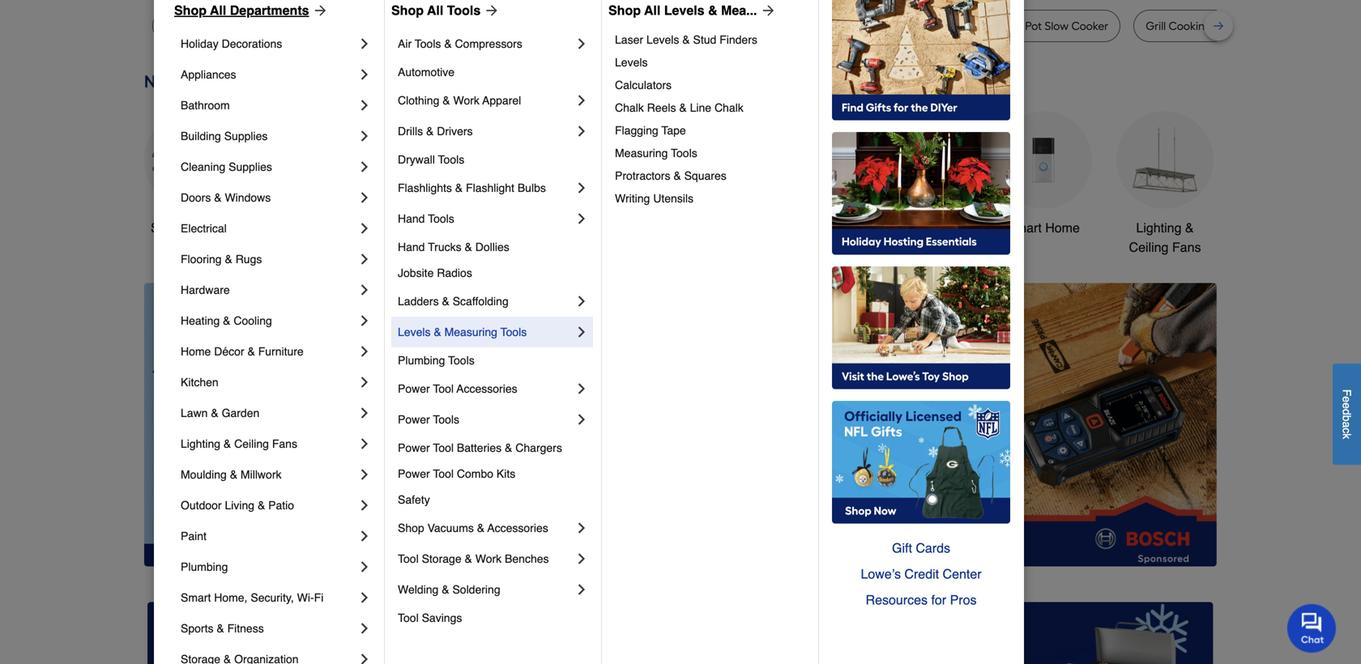 Task type: locate. For each thing, give the bounding box(es) containing it.
1 slow from the left
[[164, 19, 189, 33]]

arrow right image up microwave
[[481, 2, 500, 19]]

2 cooking from the left
[[1169, 19, 1212, 33]]

1 vertical spatial ceiling
[[234, 438, 269, 451]]

1 vertical spatial fans
[[272, 438, 297, 451]]

shop these last-minute gifts. $99 or less. quantities are limited and won't last. image
[[144, 283, 406, 567]]

1 arrow right image from the left
[[481, 2, 500, 19]]

0 vertical spatial accessories
[[457, 382, 517, 395]]

benches
[[505, 553, 549, 566]]

0 vertical spatial bathroom
[[181, 99, 230, 112]]

0 horizontal spatial decorations
[[222, 37, 282, 50]]

chevron right image for flooring & rugs
[[357, 251, 373, 267]]

chevron right image for sports & fitness
[[357, 621, 373, 637]]

1 horizontal spatial lighting
[[1136, 220, 1182, 235]]

0 horizontal spatial fans
[[272, 438, 297, 451]]

visit the lowe's toy shop. image
[[832, 267, 1010, 390]]

1 horizontal spatial crock
[[748, 19, 778, 33]]

power up power tools
[[398, 382, 430, 395]]

0 horizontal spatial crock
[[266, 19, 296, 33]]

hardware
[[181, 284, 230, 297]]

e up "b"
[[1341, 403, 1354, 409]]

pot for instant pot
[[938, 19, 955, 33]]

heating & cooling
[[181, 314, 272, 327]]

decorations down shop all departments link
[[222, 37, 282, 50]]

0 horizontal spatial cooker
[[191, 19, 228, 33]]

all for deals
[[184, 220, 198, 235]]

chevron right image for power tool accessories
[[574, 381, 590, 397]]

power down power tools
[[398, 442, 430, 455]]

1 horizontal spatial decorations
[[523, 240, 592, 255]]

arrow right image for shop all levels & mea...
[[757, 2, 777, 19]]

0 horizontal spatial shop
[[151, 220, 181, 235]]

chevron right image for tool storage & work benches
[[574, 551, 590, 567]]

flashlights & flashlight bulbs
[[398, 182, 546, 194]]

1 horizontal spatial slow
[[383, 19, 407, 33]]

1 vertical spatial hand
[[398, 241, 425, 254]]

3 crock from the left
[[992, 19, 1023, 33]]

for
[[931, 593, 946, 608]]

3 slow from the left
[[1045, 19, 1069, 33]]

ceiling
[[1129, 240, 1169, 255], [234, 438, 269, 451]]

plumbing up 'power tool accessories' on the left of page
[[398, 354, 445, 367]]

0 horizontal spatial bathroom
[[181, 99, 230, 112]]

shop all levels & mea... link
[[609, 1, 777, 20]]

shop down safety
[[398, 522, 424, 535]]

0 vertical spatial arrow right image
[[309, 2, 329, 19]]

tools inside outdoor tools & equipment
[[805, 220, 835, 235]]

air
[[398, 37, 412, 50]]

cooling
[[234, 314, 272, 327]]

1 horizontal spatial arrow right image
[[757, 2, 777, 19]]

tool for combo
[[433, 468, 454, 480]]

measuring up the protractors
[[615, 147, 668, 160]]

grill
[[1146, 19, 1166, 33]]

power tools
[[398, 413, 459, 426]]

tools inside "link"
[[501, 326, 527, 339]]

officially licensed n f l gifts. shop now. image
[[832, 401, 1010, 524]]

1 horizontal spatial plumbing
[[398, 354, 445, 367]]

lawn & garden link
[[181, 398, 357, 429]]

shop up slow cooker
[[174, 3, 207, 18]]

home inside smart home link
[[1045, 220, 1080, 235]]

chevron right image
[[574, 36, 590, 52], [357, 66, 373, 83], [574, 211, 590, 227], [357, 220, 373, 237], [357, 251, 373, 267], [357, 282, 373, 298], [574, 293, 590, 310], [357, 313, 373, 329], [574, 324, 590, 340], [357, 374, 373, 391], [574, 381, 590, 397], [357, 467, 373, 483], [357, 498, 373, 514], [574, 520, 590, 536], [357, 528, 373, 545]]

crock pot slow cooker
[[992, 19, 1109, 33]]

1 vertical spatial arrow right image
[[1187, 425, 1203, 441]]

0 vertical spatial home
[[1045, 220, 1080, 235]]

1 horizontal spatial shop
[[398, 522, 424, 535]]

2 shop from the left
[[391, 3, 424, 18]]

1 vertical spatial measuring
[[445, 326, 497, 339]]

measuring inside "link"
[[445, 326, 497, 339]]

1 horizontal spatial fans
[[1172, 240, 1201, 255]]

chevron right image for levels & measuring tools
[[574, 324, 590, 340]]

1 pot from the left
[[299, 19, 315, 33]]

power up safety
[[398, 468, 430, 480]]

1 vertical spatial lighting
[[181, 438, 220, 451]]

plumbing down "paint" on the left of the page
[[181, 561, 228, 574]]

protractors
[[615, 169, 670, 182]]

1 vertical spatial smart
[[181, 591, 211, 604]]

1 vertical spatial lighting & ceiling fans link
[[181, 429, 357, 459]]

lowe's credit center link
[[832, 562, 1010, 587]]

1 vertical spatial decorations
[[523, 240, 592, 255]]

0 vertical spatial shop
[[151, 220, 181, 235]]

smart
[[1007, 220, 1042, 235], [181, 591, 211, 604]]

outdoor up equipment
[[754, 220, 801, 235]]

drywall tools link
[[398, 147, 590, 173]]

0 horizontal spatial outdoor
[[181, 499, 222, 512]]

shop for shop all levels & mea...
[[609, 3, 641, 18]]

arrow right image inside shop all tools link
[[481, 2, 500, 19]]

accessories up benches
[[487, 522, 548, 535]]

1 vertical spatial plumbing
[[181, 561, 228, 574]]

4 pot from the left
[[938, 19, 955, 33]]

hand tools link
[[398, 203, 574, 234]]

1 cooking from the left
[[800, 19, 844, 33]]

0 horizontal spatial arrow right image
[[481, 2, 500, 19]]

levels down ladders
[[398, 326, 431, 339]]

food
[[640, 19, 665, 33]]

tool storage & work benches link
[[398, 544, 574, 574]]

hand up jobsite
[[398, 241, 425, 254]]

0 horizontal spatial shop
[[174, 3, 207, 18]]

power for power tools
[[398, 413, 430, 426]]

flooring & rugs link
[[181, 244, 357, 275]]

crock up finders
[[748, 19, 778, 33]]

chevron right image for home décor & furniture
[[357, 344, 373, 360]]

chalk right line
[[715, 101, 744, 114]]

tool up power tool combo kits
[[433, 442, 454, 455]]

1 horizontal spatial bathroom link
[[873, 111, 971, 238]]

shop down doors
[[151, 220, 181, 235]]

shop for shop all tools
[[391, 3, 424, 18]]

chevron right image for heating & cooling
[[357, 313, 373, 329]]

1 e from the top
[[1341, 396, 1354, 403]]

food warmer
[[640, 19, 711, 33]]

lighting & ceiling fans
[[1129, 220, 1201, 255], [181, 438, 297, 451]]

shop up triple slow cooker
[[391, 3, 424, 18]]

0 vertical spatial decorations
[[222, 37, 282, 50]]

2 crock from the left
[[748, 19, 778, 33]]

sports & fitness link
[[181, 613, 357, 644]]

rugs
[[236, 253, 262, 266]]

laser levels & stud finders link
[[615, 28, 807, 51]]

squares
[[684, 169, 727, 182]]

plumbing for plumbing
[[181, 561, 228, 574]]

0 horizontal spatial slow
[[164, 19, 189, 33]]

1 horizontal spatial cooking
[[1169, 19, 1212, 33]]

tool inside power tool combo kits link
[[433, 468, 454, 480]]

crock pot cooking pot
[[748, 19, 863, 33]]

hand trucks & dollies
[[398, 241, 509, 254]]

scroll to item #5 image
[[901, 537, 940, 544]]

0 vertical spatial plumbing
[[398, 354, 445, 367]]

accessories down "plumbing tools" link
[[457, 382, 517, 395]]

shop all deals
[[151, 220, 235, 235]]

0 horizontal spatial plumbing
[[181, 561, 228, 574]]

smart for smart home, security, wi-fi
[[181, 591, 211, 604]]

up to 30 percent off select grills and accessories. image
[[876, 602, 1214, 664]]

chevron right image for lawn & garden
[[357, 405, 373, 421]]

0 horizontal spatial measuring
[[445, 326, 497, 339]]

crock
[[266, 19, 296, 33], [748, 19, 778, 33], [992, 19, 1023, 33]]

tool down plumbing tools
[[433, 382, 454, 395]]

reels
[[647, 101, 676, 114]]

1 vertical spatial outdoor
[[181, 499, 222, 512]]

1 vertical spatial supplies
[[229, 160, 272, 173]]

sports
[[181, 622, 213, 635]]

flagging tape
[[615, 124, 686, 137]]

1 horizontal spatial chalk
[[715, 101, 744, 114]]

0 horizontal spatial home
[[181, 345, 211, 358]]

0 vertical spatial outdoor
[[754, 220, 801, 235]]

tools
[[447, 3, 481, 18], [415, 37, 441, 50], [671, 147, 697, 160], [438, 153, 464, 166], [428, 212, 454, 225], [421, 220, 451, 235], [805, 220, 835, 235], [501, 326, 527, 339], [448, 354, 475, 367], [433, 413, 459, 426]]

outdoor inside outdoor tools & equipment
[[754, 220, 801, 235]]

5 pot from the left
[[1025, 19, 1042, 33]]

2 e from the top
[[1341, 403, 1354, 409]]

supplies up 'windows'
[[229, 160, 272, 173]]

levels down the laser
[[615, 56, 648, 69]]

chevron right image for holiday decorations
[[357, 36, 373, 52]]

scroll to item #4 image
[[862, 537, 901, 544]]

0 horizontal spatial lighting & ceiling fans link
[[181, 429, 357, 459]]

0 horizontal spatial chalk
[[615, 101, 644, 114]]

hand down flashlights
[[398, 212, 425, 225]]

shop all departments link
[[174, 1, 329, 20]]

chevron right image for ladders & scaffolding
[[574, 293, 590, 310]]

k
[[1341, 434, 1354, 439]]

2 hand from the top
[[398, 241, 425, 254]]

0 vertical spatial supplies
[[224, 130, 268, 143]]

measuring tools link
[[615, 142, 807, 164]]

0 horizontal spatial cooking
[[800, 19, 844, 33]]

vacuums
[[427, 522, 474, 535]]

0 vertical spatial fans
[[1172, 240, 1201, 255]]

all up triple slow cooker
[[427, 3, 443, 18]]

cooker up holiday
[[191, 19, 228, 33]]

1 power from the top
[[398, 382, 430, 395]]

holiday hosting essentials. image
[[832, 132, 1010, 255]]

arrow right image
[[481, 2, 500, 19], [757, 2, 777, 19]]

tool up 'welding' at the left of the page
[[398, 553, 419, 566]]

2 power from the top
[[398, 413, 430, 426]]

shop all deals link
[[144, 111, 241, 238]]

crock down departments
[[266, 19, 296, 33]]

departments
[[230, 3, 309, 18]]

0 vertical spatial smart
[[1007, 220, 1042, 235]]

2 pot from the left
[[781, 19, 798, 33]]

&
[[708, 3, 718, 18], [1247, 19, 1255, 33], [682, 33, 690, 46], [444, 37, 452, 50], [443, 94, 450, 107], [679, 101, 687, 114], [426, 125, 434, 138], [674, 169, 681, 182], [455, 182, 463, 194], [214, 191, 222, 204], [838, 220, 847, 235], [1185, 220, 1194, 235], [465, 241, 472, 254], [225, 253, 232, 266], [442, 295, 450, 308], [223, 314, 231, 327], [434, 326, 441, 339], [248, 345, 255, 358], [211, 407, 219, 420], [224, 438, 231, 451], [505, 442, 512, 455], [230, 468, 237, 481], [258, 499, 265, 512], [477, 522, 485, 535], [465, 553, 472, 566], [442, 583, 449, 596], [217, 622, 224, 635]]

slow cooker
[[164, 19, 228, 33]]

tool down 'welding' at the left of the page
[[398, 612, 419, 625]]

2 cooker from the left
[[410, 19, 447, 33]]

find gifts for the diyer. image
[[832, 0, 1010, 121]]

1 horizontal spatial lighting & ceiling fans link
[[1117, 111, 1214, 257]]

1 horizontal spatial outdoor
[[754, 220, 801, 235]]

3 power from the top
[[398, 442, 430, 455]]

chevron right image for outdoor living & patio
[[357, 498, 373, 514]]

hand for hand tools
[[398, 212, 425, 225]]

e up d
[[1341, 396, 1354, 403]]

kits
[[497, 468, 516, 480]]

tool inside power tool batteries & chargers link
[[433, 442, 454, 455]]

2 horizontal spatial slow
[[1045, 19, 1069, 33]]

chargers
[[516, 442, 562, 455]]

0 vertical spatial hand
[[398, 212, 425, 225]]

shop all tools
[[391, 3, 481, 18]]

decorations down christmas
[[523, 240, 592, 255]]

1 vertical spatial shop
[[398, 522, 424, 535]]

bathroom
[[181, 99, 230, 112], [894, 220, 950, 235]]

1 shop from the left
[[174, 3, 207, 18]]

2 arrow right image from the left
[[757, 2, 777, 19]]

work up drivers
[[453, 94, 480, 107]]

shop all departments
[[174, 3, 309, 18]]

power down 'power tool accessories' on the left of page
[[398, 413, 430, 426]]

cooker down shop all tools
[[410, 19, 447, 33]]

0 vertical spatial ceiling
[[1129, 240, 1169, 255]]

cooker left grill
[[1072, 19, 1109, 33]]

0 horizontal spatial lighting & ceiling fans
[[181, 438, 297, 451]]

2 horizontal spatial cooker
[[1072, 19, 1109, 33]]

a
[[1341, 422, 1354, 428]]

jobsite radios link
[[398, 260, 590, 286]]

hardware link
[[181, 275, 357, 305]]

measuring tools
[[615, 147, 697, 160]]

pot for crock pot cooking pot
[[781, 19, 798, 33]]

all for levels
[[644, 3, 661, 18]]

building
[[181, 130, 221, 143]]

2 horizontal spatial crock
[[992, 19, 1023, 33]]

0 horizontal spatial ceiling
[[234, 438, 269, 451]]

all up slow cooker
[[210, 3, 226, 18]]

home inside home décor & furniture link
[[181, 345, 211, 358]]

instant pot
[[900, 19, 955, 33]]

shop for shop all departments
[[174, 3, 207, 18]]

1 vertical spatial bathroom
[[894, 220, 950, 235]]

tool left combo
[[433, 468, 454, 480]]

0 horizontal spatial bathroom link
[[181, 90, 357, 121]]

4 power from the top
[[398, 468, 430, 480]]

arrow right image inside shop all levels & mea... link
[[757, 2, 777, 19]]

chevron right image for air tools & compressors
[[574, 36, 590, 52]]

heating & cooling link
[[181, 305, 357, 336]]

1 horizontal spatial shop
[[391, 3, 424, 18]]

tools for power tools
[[433, 413, 459, 426]]

cooking
[[800, 19, 844, 33], [1169, 19, 1212, 33]]

scaffolding
[[453, 295, 509, 308]]

plumbing for plumbing tools
[[398, 354, 445, 367]]

arrow right image up finders
[[757, 2, 777, 19]]

tool inside power tool accessories link
[[433, 382, 454, 395]]

tools for plumbing tools
[[448, 354, 475, 367]]

crock right the instant pot
[[992, 19, 1023, 33]]

power tool combo kits link
[[398, 461, 590, 487]]

1 vertical spatial work
[[475, 553, 502, 566]]

measuring down scaffolding
[[445, 326, 497, 339]]

2 horizontal spatial shop
[[609, 3, 641, 18]]

chalk up flagging
[[615, 101, 644, 114]]

cooker
[[191, 19, 228, 33], [410, 19, 447, 33], [1072, 19, 1109, 33]]

outdoor for outdoor living & patio
[[181, 499, 222, 512]]

1 horizontal spatial cooker
[[410, 19, 447, 33]]

bathroom link
[[181, 90, 357, 121], [873, 111, 971, 238]]

0 vertical spatial lighting
[[1136, 220, 1182, 235]]

arrow right image
[[309, 2, 329, 19], [1187, 425, 1203, 441]]

calculators
[[615, 79, 672, 92]]

supplies for building supplies
[[224, 130, 268, 143]]

tool for batteries
[[433, 442, 454, 455]]

plumbing
[[398, 354, 445, 367], [181, 561, 228, 574]]

chevron right image for hand tools
[[574, 211, 590, 227]]

shop all tools link
[[391, 1, 500, 20]]

plumbing tools link
[[398, 348, 590, 374]]

0 horizontal spatial smart
[[181, 591, 211, 604]]

safety link
[[398, 487, 590, 513]]

batteries
[[457, 442, 502, 455]]

tool inside "tool storage & work benches" link
[[398, 553, 419, 566]]

supplies up cleaning supplies at the left of page
[[224, 130, 268, 143]]

tools for drywall tools
[[438, 153, 464, 166]]

levels up the warmer
[[664, 3, 705, 18]]

hand
[[398, 212, 425, 225], [398, 241, 425, 254]]

1 chalk from the left
[[615, 101, 644, 114]]

bulbs
[[518, 182, 546, 194]]

outdoor tools & equipment
[[754, 220, 847, 255]]

outdoor down moulding in the bottom of the page
[[181, 499, 222, 512]]

power tool accessories
[[398, 382, 517, 395]]

work up welding & soldering link at the left of page
[[475, 553, 502, 566]]

3 pot from the left
[[846, 19, 863, 33]]

1 crock from the left
[[266, 19, 296, 33]]

laser levels & stud finders
[[615, 33, 758, 46]]

1 horizontal spatial smart
[[1007, 220, 1042, 235]]

chevron right image for smart home, security, wi-fi
[[357, 590, 373, 606]]

shop up the laser
[[609, 3, 641, 18]]

hand for hand trucks & dollies
[[398, 241, 425, 254]]

tool for accessories
[[433, 382, 454, 395]]

1 vertical spatial home
[[181, 345, 211, 358]]

3 shop from the left
[[609, 3, 641, 18]]

0 vertical spatial lighting & ceiling fans
[[1129, 220, 1201, 255]]

all left deals at the top left of page
[[184, 220, 198, 235]]

new deals every day during 25 days of deals image
[[144, 68, 1217, 95]]

power tools link
[[398, 404, 574, 435]]

decorations for holiday
[[222, 37, 282, 50]]

1 horizontal spatial home
[[1045, 220, 1080, 235]]

1 horizontal spatial arrow right image
[[1187, 425, 1203, 441]]

cleaning supplies
[[181, 160, 272, 173]]

all up food
[[644, 3, 661, 18]]

chevron right image for flashlights & flashlight bulbs
[[574, 180, 590, 196]]

tools for air tools & compressors
[[415, 37, 441, 50]]

cleaning
[[181, 160, 225, 173]]

1 horizontal spatial measuring
[[615, 147, 668, 160]]

chevron right image
[[357, 36, 373, 52], [574, 92, 590, 109], [357, 97, 373, 113], [574, 123, 590, 139], [357, 128, 373, 144], [357, 159, 373, 175], [574, 180, 590, 196], [357, 190, 373, 206], [357, 344, 373, 360], [357, 405, 373, 421], [574, 412, 590, 428], [357, 436, 373, 452], [574, 551, 590, 567], [357, 559, 373, 575], [574, 582, 590, 598], [357, 590, 373, 606], [357, 621, 373, 637], [357, 651, 373, 664]]

chevron right image for kitchen
[[357, 374, 373, 391]]

1 hand from the top
[[398, 212, 425, 225]]

0 horizontal spatial arrow right image
[[309, 2, 329, 19]]

pot for crock pot slow cooker
[[1025, 19, 1042, 33]]



Task type: vqa. For each thing, say whether or not it's contained in the screenshot.
The & inside clothing & work apparel link
yes



Task type: describe. For each thing, give the bounding box(es) containing it.
levels & measuring tools
[[398, 326, 527, 339]]

lowe's credit center
[[861, 567, 982, 582]]

f e e d b a c k
[[1341, 390, 1354, 439]]

holiday
[[181, 37, 219, 50]]

deals
[[202, 220, 235, 235]]

1 horizontal spatial lighting & ceiling fans
[[1129, 220, 1201, 255]]

smart home link
[[995, 111, 1092, 238]]

power for power tool combo kits
[[398, 468, 430, 480]]

dollies
[[475, 241, 509, 254]]

welding & soldering
[[398, 583, 500, 596]]

0 horizontal spatial lighting
[[181, 438, 220, 451]]

chevron right image for paint
[[357, 528, 373, 545]]

plumbing link
[[181, 552, 357, 583]]

gift cards link
[[832, 536, 1010, 562]]

power for power tool batteries & chargers
[[398, 442, 430, 455]]

chevron right image for cleaning supplies
[[357, 159, 373, 175]]

warmer
[[668, 19, 711, 33]]

shop for shop vacuums & accessories
[[398, 522, 424, 535]]

2 chalk from the left
[[715, 101, 744, 114]]

chevron right image for building supplies
[[357, 128, 373, 144]]

plumbing tools
[[398, 354, 475, 367]]

air tools & compressors
[[398, 37, 522, 50]]

shop for shop all deals
[[151, 220, 181, 235]]

f e e d b a c k button
[[1333, 364, 1361, 465]]

chevron right image for doors & windows
[[357, 190, 373, 206]]

chalk reels & line chalk link
[[615, 96, 807, 119]]

all for departments
[[210, 3, 226, 18]]

power tool batteries & chargers link
[[398, 435, 590, 461]]

outdoor for outdoor tools & equipment
[[754, 220, 801, 235]]

3 cooker from the left
[[1072, 19, 1109, 33]]

power for power tool accessories
[[398, 382, 430, 395]]

christmas
[[528, 220, 587, 235]]

paint link
[[181, 521, 357, 552]]

instant
[[900, 19, 936, 33]]

chevron right image for bathroom
[[357, 97, 373, 113]]

christmas decorations
[[523, 220, 592, 255]]

chevron right image for electrical
[[357, 220, 373, 237]]

crock for crock pot
[[266, 19, 296, 33]]

levels down food
[[647, 33, 679, 46]]

cards
[[916, 541, 950, 556]]

flagging tape link
[[615, 119, 807, 142]]

drivers
[[437, 125, 473, 138]]

calculators link
[[615, 74, 807, 96]]

flashlights & flashlight bulbs link
[[398, 173, 574, 203]]

chevron right image for moulding & millwork
[[357, 467, 373, 483]]

electrical
[[181, 222, 227, 235]]

d
[[1341, 409, 1354, 415]]

ladders & scaffolding
[[398, 295, 509, 308]]

drywall
[[398, 153, 435, 166]]

home décor & furniture
[[181, 345, 304, 358]]

smart for smart home
[[1007, 220, 1042, 235]]

crock for crock pot cooking pot
[[748, 19, 778, 33]]

moulding & millwork
[[181, 468, 282, 481]]

chevron right image for power tools
[[574, 412, 590, 428]]

get up to 2 free select tools or batteries when you buy 1 with select purchases. image
[[147, 602, 486, 664]]

security,
[[251, 591, 294, 604]]

1 horizontal spatial bathroom
[[894, 220, 950, 235]]

arrow right image for shop all tools
[[481, 2, 500, 19]]

chevron right image for drills & drivers
[[574, 123, 590, 139]]

tool inside tool savings link
[[398, 612, 419, 625]]

fi
[[314, 591, 324, 604]]

& inside outdoor tools & equipment
[[838, 220, 847, 235]]

up to 35 percent off select small appliances. image
[[512, 602, 850, 664]]

decorations for christmas
[[523, 240, 592, 255]]

safety
[[398, 493, 430, 506]]

heating
[[181, 314, 220, 327]]

stud
[[693, 33, 717, 46]]

0 vertical spatial measuring
[[615, 147, 668, 160]]

tool savings
[[398, 612, 462, 625]]

flagging
[[615, 124, 659, 137]]

protractors & squares link
[[615, 164, 807, 187]]

outdoor tools & equipment link
[[752, 111, 849, 257]]

f
[[1341, 390, 1354, 396]]

outdoor living & patio link
[[181, 490, 357, 521]]

1 cooker from the left
[[191, 19, 228, 33]]

scroll to item #2 element
[[781, 536, 823, 546]]

crock for crock pot slow cooker
[[992, 19, 1023, 33]]

& inside "link"
[[434, 326, 441, 339]]

2 slow from the left
[[383, 19, 407, 33]]

clothing
[[398, 94, 439, 107]]

tools for hand tools
[[428, 212, 454, 225]]

shop all levels & mea...
[[609, 3, 757, 18]]

flashlight
[[466, 182, 514, 194]]

all for tools
[[427, 3, 443, 18]]

center
[[943, 567, 982, 582]]

supplies for cleaning supplies
[[229, 160, 272, 173]]

1 horizontal spatial ceiling
[[1129, 240, 1169, 255]]

triple slow cooker
[[353, 19, 447, 33]]

c
[[1341, 428, 1354, 434]]

home,
[[214, 591, 248, 604]]

hand trucks & dollies link
[[398, 234, 590, 260]]

advertisement region
[[432, 283, 1217, 570]]

sports & fitness
[[181, 622, 264, 635]]

lawn & garden
[[181, 407, 260, 420]]

tools for outdoor tools & equipment
[[805, 220, 835, 235]]

shop vacuums & accessories link
[[398, 513, 574, 544]]

0 vertical spatial work
[[453, 94, 480, 107]]

shop vacuums & accessories
[[398, 522, 548, 535]]

chevron right image for welding & soldering
[[574, 582, 590, 598]]

furniture
[[258, 345, 304, 358]]

chevron right image for plumbing
[[357, 559, 373, 575]]

tools for measuring tools
[[671, 147, 697, 160]]

flashlights
[[398, 182, 452, 194]]

lowe's
[[861, 567, 901, 582]]

kitchen
[[181, 376, 219, 389]]

chevron right image for appliances
[[357, 66, 373, 83]]

1 vertical spatial accessories
[[487, 522, 548, 535]]

power tool combo kits
[[398, 468, 516, 480]]

b
[[1341, 415, 1354, 422]]

fans inside 'lighting & ceiling fans'
[[1172, 240, 1201, 255]]

resources for pros
[[866, 593, 977, 608]]

power tool accessories link
[[398, 374, 574, 404]]

chevron right image for clothing & work apparel
[[574, 92, 590, 109]]

apparel
[[482, 94, 521, 107]]

tool savings link
[[398, 605, 590, 631]]

flooring
[[181, 253, 222, 266]]

arrow right image inside shop all departments link
[[309, 2, 329, 19]]

appliances link
[[181, 59, 357, 90]]

drills & drivers
[[398, 125, 473, 138]]

pot for crock pot
[[299, 19, 315, 33]]

air tools & compressors link
[[398, 28, 574, 59]]

1 vertical spatial lighting & ceiling fans
[[181, 438, 297, 451]]

compressors
[[455, 37, 522, 50]]

holiday decorations
[[181, 37, 282, 50]]

trucks
[[428, 241, 462, 254]]

chevron right image for lighting & ceiling fans
[[357, 436, 373, 452]]

welding & soldering link
[[398, 574, 574, 605]]

tools link
[[387, 111, 485, 238]]

power tool batteries & chargers
[[398, 442, 562, 455]]

0 vertical spatial lighting & ceiling fans link
[[1117, 111, 1214, 257]]

living
[[225, 499, 254, 512]]

flooring & rugs
[[181, 253, 262, 266]]

chevron right image for hardware
[[357, 282, 373, 298]]

chevron right image for shop vacuums & accessories
[[574, 520, 590, 536]]

chat invite button image
[[1288, 604, 1337, 653]]

finders
[[720, 33, 758, 46]]

welding
[[398, 583, 439, 596]]

gift cards
[[892, 541, 950, 556]]

levels inside "link"
[[398, 326, 431, 339]]

drywall tools
[[398, 153, 464, 166]]

home décor & furniture link
[[181, 336, 357, 367]]

garden
[[222, 407, 260, 420]]



